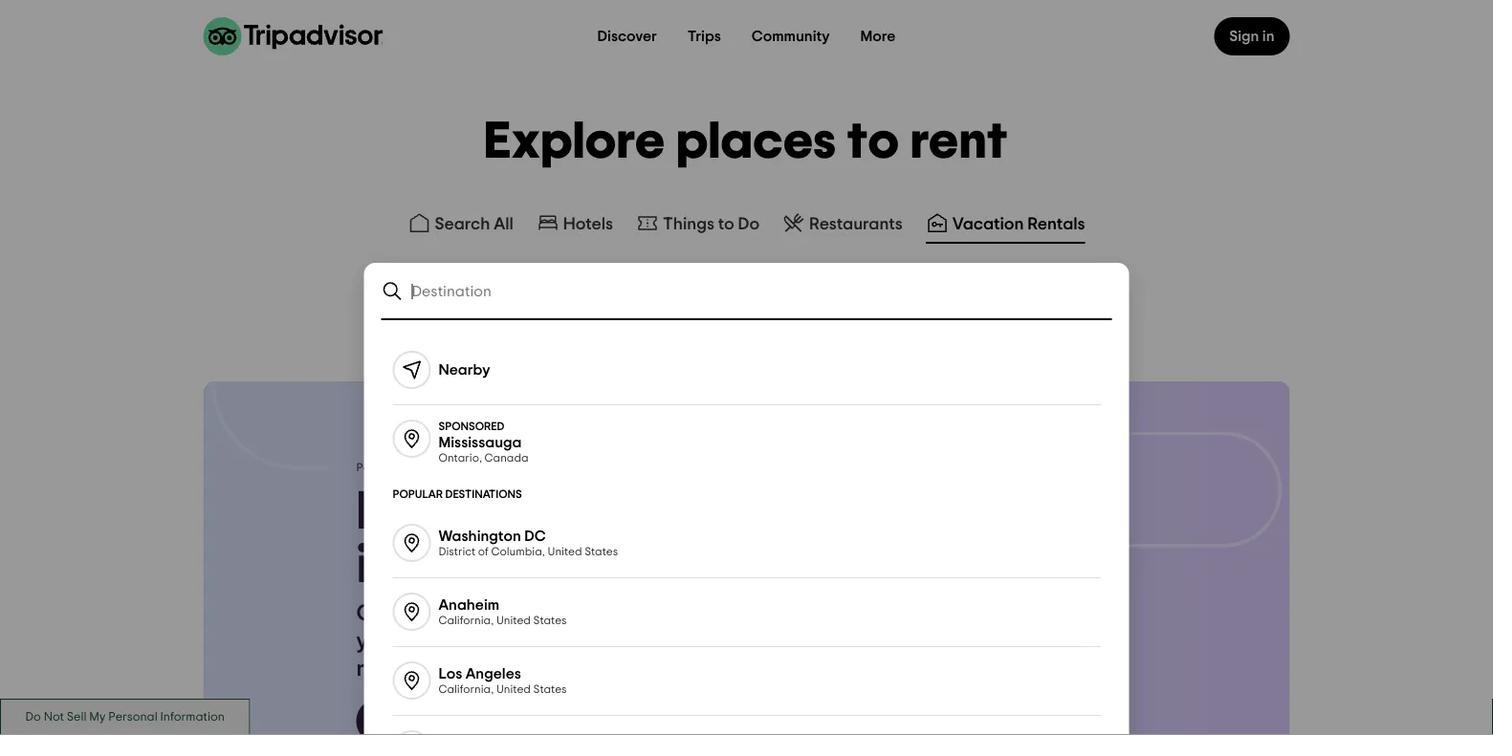 Task type: describe. For each thing, give the bounding box(es) containing it.
just
[[650, 603, 687, 626]]

vacation
[[953, 215, 1024, 233]]

all
[[494, 215, 514, 233]]

a for start
[[440, 715, 450, 730]]

states inside anaheim california, united states
[[534, 616, 567, 627]]

nearby
[[439, 363, 490, 378]]

explore
[[485, 116, 666, 168]]

build
[[357, 486, 474, 539]]

start a trip with ai button
[[357, 699, 549, 736]]

tab list containing search all
[[0, 204, 1494, 248]]

dc
[[525, 529, 546, 545]]

get
[[357, 603, 395, 626]]

things to do button
[[633, 208, 764, 244]]

start
[[402, 715, 437, 730]]

columbia,
[[492, 547, 545, 559]]

sponsored
[[439, 421, 505, 433]]

guided
[[405, 631, 478, 654]]

of
[[478, 547, 489, 559]]

more button
[[846, 17, 912, 56]]

reviews.
[[357, 659, 438, 681]]

washington
[[439, 529, 521, 545]]

community
[[752, 29, 830, 44]]

tips
[[600, 631, 638, 654]]

and
[[643, 631, 684, 654]]

things
[[663, 215, 715, 233]]

trips
[[688, 29, 721, 44]]

community button
[[737, 17, 846, 56]]

places
[[677, 116, 837, 168]]

nearby link
[[370, 336, 1124, 405]]

sign
[[1230, 29, 1260, 44]]

Search search field
[[412, 283, 1113, 301]]

explore places to rent
[[485, 116, 1009, 168]]

restaurants link
[[783, 212, 903, 235]]

do
[[738, 215, 760, 233]]

los angeles california, united states
[[439, 667, 567, 696]]

ai inside button
[[512, 715, 526, 730]]

vacation rentals button
[[922, 208, 1090, 244]]

trip for minutes
[[529, 486, 613, 539]]

search image
[[381, 280, 404, 303]]

for
[[692, 603, 721, 626]]

rentals
[[1028, 215, 1086, 233]]

things to do
[[663, 215, 760, 233]]

0 vertical spatial to
[[848, 116, 900, 168]]

by inside get a personalized itinerary just for you, guided by traveler tips and reviews.
[[483, 631, 509, 654]]

discover
[[598, 29, 657, 44]]

personalized
[[419, 603, 553, 626]]

ontario,
[[439, 453, 482, 464]]

search all
[[435, 215, 514, 233]]

trip for ai
[[453, 715, 477, 730]]

popular
[[393, 489, 443, 501]]



Task type: vqa. For each thing, say whether or not it's contained in the screenshot.
W
no



Task type: locate. For each thing, give the bounding box(es) containing it.
in up get
[[357, 539, 399, 593]]

a inside button
[[440, 715, 450, 730]]

california,
[[439, 616, 494, 627], [439, 685, 494, 696]]

1 horizontal spatial by
[[483, 631, 509, 654]]

popular destinations list box
[[370, 321, 1124, 736]]

1 vertical spatial in
[[357, 539, 399, 593]]

1 horizontal spatial trip
[[529, 486, 613, 539]]

1 horizontal spatial ai
[[512, 715, 526, 730]]

2 vertical spatial states
[[534, 685, 567, 696]]

in
[[1263, 29, 1275, 44], [357, 539, 399, 593]]

rent
[[911, 116, 1009, 168]]

restaurants
[[810, 215, 903, 233]]

to up restaurants
[[848, 116, 900, 168]]

0 vertical spatial states
[[585, 547, 618, 559]]

in inside build a trip in minutes
[[357, 539, 399, 593]]

anaheim
[[439, 598, 500, 614]]

states
[[585, 547, 618, 559], [534, 616, 567, 627], [534, 685, 567, 696]]

2 horizontal spatial a
[[485, 486, 518, 539]]

2 california, from the top
[[439, 685, 494, 696]]

ai right with
[[512, 715, 526, 730]]

canada
[[485, 453, 529, 464]]

washington dc district of columbia, united states
[[439, 529, 618, 559]]

united inside anaheim california, united states
[[497, 616, 531, 627]]

united
[[548, 547, 582, 559], [497, 616, 531, 627], [497, 685, 531, 696]]

0 horizontal spatial by
[[405, 463, 418, 474]]

restaurants button
[[779, 208, 907, 244]]

united up the traveler on the bottom of the page
[[497, 616, 531, 627]]

0 vertical spatial california,
[[439, 616, 494, 627]]

1 vertical spatial trip
[[453, 715, 477, 730]]

0 horizontal spatial ai
[[420, 463, 431, 474]]

trip inside build a trip in minutes
[[529, 486, 613, 539]]

1 horizontal spatial a
[[440, 715, 450, 730]]

0 horizontal spatial a
[[399, 603, 414, 626]]

anaheim california, united states
[[439, 598, 567, 627]]

build a trip in minutes
[[357, 486, 613, 593]]

destinations
[[446, 489, 522, 501]]

by up popular
[[405, 463, 418, 474]]

states up itinerary
[[585, 547, 618, 559]]

0 vertical spatial ai
[[420, 463, 431, 474]]

search all button
[[404, 208, 518, 244]]

things to do link
[[636, 212, 760, 235]]

1 horizontal spatial to
[[848, 116, 900, 168]]

angeles
[[466, 667, 521, 682]]

by down personalized
[[483, 631, 509, 654]]

1 vertical spatial a
[[399, 603, 414, 626]]

tripadvisor image
[[203, 17, 383, 56]]

trip left with
[[453, 715, 477, 730]]

states inside los angeles california, united states
[[534, 685, 567, 696]]

powered by ai
[[357, 463, 431, 474]]

trip inside button
[[453, 715, 477, 730]]

more
[[861, 29, 896, 44]]

trips button
[[673, 17, 737, 56]]

trip up columbia,
[[529, 486, 613, 539]]

states down the traveler on the bottom of the page
[[534, 685, 567, 696]]

tab list
[[0, 204, 1494, 248]]

0 vertical spatial united
[[548, 547, 582, 559]]

2 vertical spatial united
[[497, 685, 531, 696]]

states inside washington dc district of columbia, united states
[[585, 547, 618, 559]]

start a trip with ai
[[402, 715, 526, 730]]

california, down anaheim
[[439, 616, 494, 627]]

united inside washington dc district of columbia, united states
[[548, 547, 582, 559]]

1 horizontal spatial in
[[1263, 29, 1275, 44]]

itinerary
[[558, 603, 645, 626]]

discover button
[[582, 17, 673, 56]]

1 vertical spatial united
[[497, 616, 531, 627]]

vacation rentals link
[[926, 212, 1086, 235]]

ai
[[420, 463, 431, 474], [512, 715, 526, 730]]

1 vertical spatial states
[[534, 616, 567, 627]]

vacation rentals
[[953, 215, 1086, 233]]

los
[[439, 667, 463, 682]]

trip
[[529, 486, 613, 539], [453, 715, 477, 730]]

None search field
[[366, 265, 1128, 319]]

a right get
[[399, 603, 414, 626]]

1 california, from the top
[[439, 616, 494, 627]]

to inside button
[[719, 215, 735, 233]]

powered
[[357, 463, 402, 474]]

you,
[[357, 631, 400, 654]]

united down angeles
[[497, 685, 531, 696]]

0 horizontal spatial to
[[719, 215, 735, 233]]

a inside build a trip in minutes
[[485, 486, 518, 539]]

0 vertical spatial a
[[485, 486, 518, 539]]

by
[[405, 463, 418, 474], [483, 631, 509, 654]]

united right columbia,
[[548, 547, 582, 559]]

hotels link
[[537, 212, 613, 235]]

a right start
[[440, 715, 450, 730]]

search
[[435, 215, 490, 233]]

california, down los
[[439, 685, 494, 696]]

0 horizontal spatial trip
[[453, 715, 477, 730]]

states up the traveler on the bottom of the page
[[534, 616, 567, 627]]

sign in
[[1230, 29, 1275, 44]]

2 vertical spatial a
[[440, 715, 450, 730]]

hotels button
[[533, 208, 617, 244]]

united inside los angeles california, united states
[[497, 685, 531, 696]]

get a personalized itinerary just for you, guided by traveler tips and reviews.
[[357, 603, 721, 681]]

to
[[848, 116, 900, 168], [719, 215, 735, 233]]

0 vertical spatial trip
[[529, 486, 613, 539]]

1 vertical spatial ai
[[512, 715, 526, 730]]

a for get
[[399, 603, 414, 626]]

california, inside anaheim california, united states
[[439, 616, 494, 627]]

0 horizontal spatial in
[[357, 539, 399, 593]]

a left 'dc'
[[485, 486, 518, 539]]

a for build
[[485, 486, 518, 539]]

california, inside los angeles california, united states
[[439, 685, 494, 696]]

1 vertical spatial to
[[719, 215, 735, 233]]

0 vertical spatial in
[[1263, 29, 1275, 44]]

hotels
[[564, 215, 613, 233]]

district
[[439, 547, 476, 559]]

to left do
[[719, 215, 735, 233]]

ai up popular
[[420, 463, 431, 474]]

1 vertical spatial california,
[[439, 685, 494, 696]]

mississauga
[[439, 435, 522, 450]]

1 vertical spatial by
[[483, 631, 509, 654]]

minutes
[[410, 539, 595, 593]]

traveler
[[514, 631, 595, 654]]

sign in link
[[1215, 17, 1291, 56]]

in right sign
[[1263, 29, 1275, 44]]

0 vertical spatial by
[[405, 463, 418, 474]]

popular destinations
[[393, 489, 522, 501]]

with
[[480, 715, 509, 730]]

sponsored mississauga ontario, canada
[[439, 421, 529, 464]]

a inside get a personalized itinerary just for you, guided by traveler tips and reviews.
[[399, 603, 414, 626]]

a
[[485, 486, 518, 539], [399, 603, 414, 626], [440, 715, 450, 730]]

beta
[[446, 464, 472, 475]]



